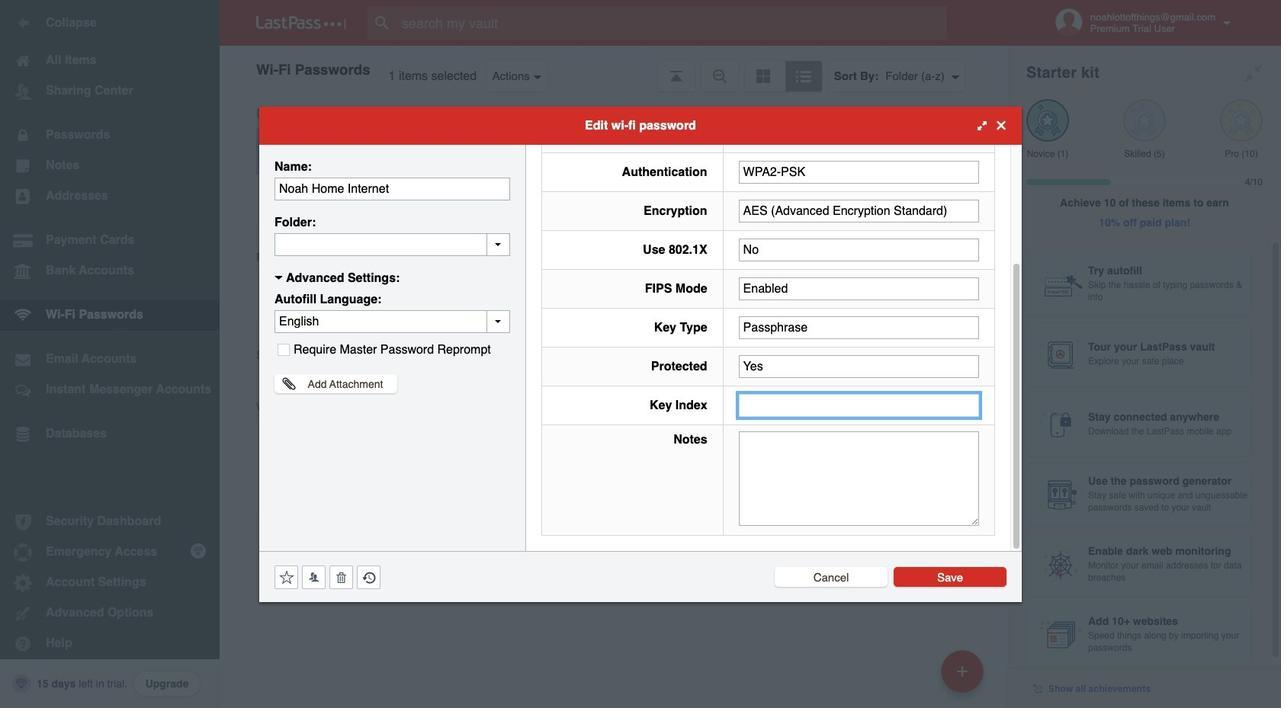 Task type: locate. For each thing, give the bounding box(es) containing it.
vault options navigation
[[220, 46, 1008, 92]]

None text field
[[739, 161, 979, 183], [275, 177, 510, 200], [739, 199, 979, 222], [739, 316, 979, 339], [739, 394, 979, 417], [739, 161, 979, 183], [275, 177, 510, 200], [739, 199, 979, 222], [739, 316, 979, 339], [739, 394, 979, 417]]

Search search field
[[368, 6, 977, 40]]

None text field
[[275, 233, 510, 256], [739, 238, 979, 261], [739, 277, 979, 300], [739, 355, 979, 378], [739, 431, 979, 526], [275, 233, 510, 256], [739, 238, 979, 261], [739, 277, 979, 300], [739, 355, 979, 378], [739, 431, 979, 526]]

lastpass image
[[256, 16, 346, 30]]

dialog
[[259, 0, 1022, 602]]

new item image
[[957, 666, 968, 677]]



Task type: describe. For each thing, give the bounding box(es) containing it.
new item navigation
[[936, 646, 993, 709]]

search my vault text field
[[368, 6, 977, 40]]

main navigation navigation
[[0, 0, 220, 709]]



Task type: vqa. For each thing, say whether or not it's contained in the screenshot.
New item element
no



